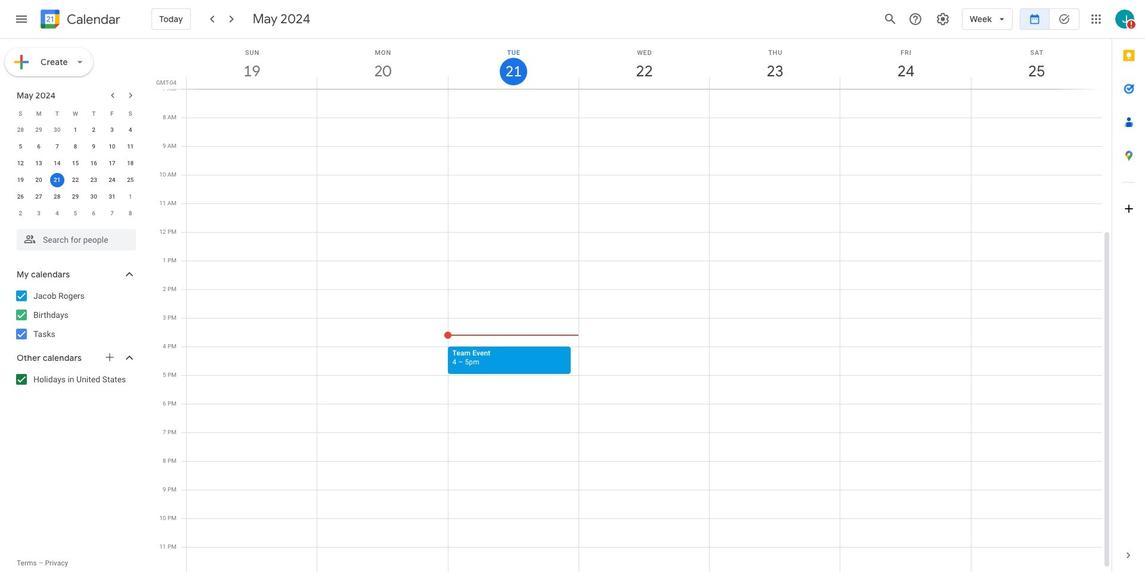 Task type: locate. For each thing, give the bounding box(es) containing it.
row up june 5 element
[[11, 189, 140, 205]]

june 3 element
[[32, 206, 46, 221]]

row up 8 element
[[11, 122, 140, 138]]

5 element
[[13, 140, 28, 154]]

4 element
[[123, 123, 138, 137]]

5 row from the top
[[11, 172, 140, 189]]

22 element
[[68, 173, 83, 187]]

13 element
[[32, 156, 46, 171]]

friday, may 24 element
[[841, 39, 972, 89]]

june 2 element
[[13, 206, 28, 221]]

column header
[[186, 39, 318, 89], [317, 39, 448, 89], [448, 39, 579, 89], [579, 39, 710, 89], [709, 39, 841, 89], [840, 39, 972, 89], [971, 39, 1102, 89]]

row
[[11, 105, 140, 122], [11, 122, 140, 138], [11, 138, 140, 155], [11, 155, 140, 172], [11, 172, 140, 189], [11, 189, 140, 205], [11, 205, 140, 222]]

3 column header from the left
[[448, 39, 579, 89]]

4 column header from the left
[[579, 39, 710, 89]]

31 element
[[105, 190, 119, 204]]

row group
[[11, 122, 140, 222]]

28 element
[[50, 190, 64, 204]]

25 element
[[123, 173, 138, 187]]

29 element
[[68, 190, 83, 204]]

row up 15 element
[[11, 138, 140, 155]]

1 column header from the left
[[186, 39, 318, 89]]

20 element
[[32, 173, 46, 187]]

june 5 element
[[68, 206, 83, 221]]

8 element
[[68, 140, 83, 154]]

april 30 element
[[50, 123, 64, 137]]

None search field
[[0, 224, 148, 251]]

21, today element
[[50, 173, 64, 187]]

saturday, may 25 element
[[972, 39, 1102, 89]]

row down 29 element
[[11, 205, 140, 222]]

30 element
[[87, 190, 101, 204]]

3 element
[[105, 123, 119, 137]]

calendar element
[[38, 7, 120, 33]]

grid
[[153, 39, 1112, 572]]

16 element
[[87, 156, 101, 171]]

row up the 1 element
[[11, 105, 140, 122]]

24 element
[[105, 173, 119, 187]]

row down 15 element
[[11, 172, 140, 189]]

6 row from the top
[[11, 189, 140, 205]]

6 element
[[32, 140, 46, 154]]

11 element
[[123, 140, 138, 154]]

cell
[[48, 172, 66, 189]]

row up 22 element
[[11, 155, 140, 172]]

add other calendars image
[[104, 351, 116, 363]]

tab list
[[1113, 39, 1145, 539]]

heading inside calendar 'element'
[[64, 12, 120, 27]]

4 row from the top
[[11, 155, 140, 172]]

heading
[[64, 12, 120, 27]]

2 column header from the left
[[317, 39, 448, 89]]



Task type: describe. For each thing, give the bounding box(es) containing it.
12 element
[[13, 156, 28, 171]]

cell inside may 2024 grid
[[48, 172, 66, 189]]

monday, may 20 element
[[318, 39, 448, 89]]

7 column header from the left
[[971, 39, 1102, 89]]

1 element
[[68, 123, 83, 137]]

thursday, may 23 element
[[710, 39, 841, 89]]

my calendars list
[[2, 286, 148, 344]]

27 element
[[32, 190, 46, 204]]

7 row from the top
[[11, 205, 140, 222]]

1 row from the top
[[11, 105, 140, 122]]

26 element
[[13, 190, 28, 204]]

Search for people text field
[[24, 229, 129, 251]]

9 element
[[87, 140, 101, 154]]

may 2024 grid
[[11, 105, 140, 222]]

june 1 element
[[123, 190, 138, 204]]

15 element
[[68, 156, 83, 171]]

2 row from the top
[[11, 122, 140, 138]]

19 element
[[13, 173, 28, 187]]

june 4 element
[[50, 206, 64, 221]]

6 column header from the left
[[840, 39, 972, 89]]

5 column header from the left
[[709, 39, 841, 89]]

18 element
[[123, 156, 138, 171]]

10 element
[[105, 140, 119, 154]]

23 element
[[87, 173, 101, 187]]

settings menu image
[[936, 12, 950, 26]]

april 29 element
[[32, 123, 46, 137]]

june 8 element
[[123, 206, 138, 221]]

14 element
[[50, 156, 64, 171]]

april 28 element
[[13, 123, 28, 137]]

wednesday, may 22 element
[[579, 39, 710, 89]]

tuesday, may 21, today element
[[448, 39, 579, 89]]

7 element
[[50, 140, 64, 154]]

june 6 element
[[87, 206, 101, 221]]

sunday, may 19 element
[[187, 39, 318, 89]]

2 element
[[87, 123, 101, 137]]

3 row from the top
[[11, 138, 140, 155]]

17 element
[[105, 156, 119, 171]]

main drawer image
[[14, 12, 29, 26]]

june 7 element
[[105, 206, 119, 221]]



Task type: vqa. For each thing, say whether or not it's contained in the screenshot.
7th column header from the right
yes



